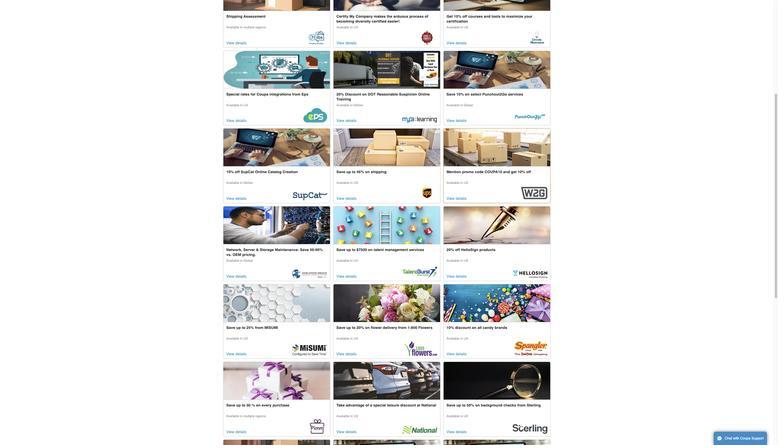 Task type: locate. For each thing, give the bounding box(es) containing it.
worldwide services image down 50-
[[292, 270, 327, 278]]

to for save up to 30 % on every purchase
[[242, 404, 245, 408]]

details for 20% off hellosign products
[[456, 274, 467, 279]]

hellosign image
[[444, 207, 550, 244], [513, 271, 548, 278]]

0 vertical spatial pimm solutions image
[[223, 362, 330, 400]]

off left supcat
[[235, 170, 240, 174]]

on left talent
[[368, 248, 373, 252]]

view for 10% discount on all candy brands
[[447, 352, 455, 357]]

1 horizontal spatial of
[[425, 14, 428, 19]]

online
[[418, 92, 430, 96], [255, 170, 267, 174]]

view details for save up to 25% from misumi
[[226, 352, 246, 357]]

view for 20% off hellosign products
[[447, 274, 455, 279]]

0 vertical spatial regions
[[255, 25, 266, 29]]

talentburst image
[[334, 207, 440, 244], [403, 267, 437, 278]]

view for certify my company makes the arduous process of becoming diversity certified easier!
[[337, 41, 345, 45]]

details for shipping assessment
[[236, 41, 246, 45]]

up left 46%
[[346, 170, 351, 174]]

available for 10% off supcat online catalog creation
[[226, 181, 239, 185]]

multiple down shipping assessment
[[244, 25, 255, 29]]

0 horizontal spatial of
[[366, 404, 369, 408]]

view details button
[[226, 40, 246, 46], [337, 40, 357, 46], [447, 40, 467, 46], [226, 118, 246, 124], [337, 118, 357, 124], [447, 118, 467, 124], [226, 196, 246, 202], [337, 196, 357, 202], [447, 196, 467, 202], [226, 274, 246, 280], [337, 274, 357, 280], [447, 274, 467, 280], [226, 351, 246, 358], [337, 351, 357, 358], [447, 351, 467, 358], [226, 429, 246, 435], [337, 429, 357, 435], [447, 429, 467, 435]]

storage
[[260, 248, 274, 252]]

view details for save up to 20% on flower delivery from 1-800 flowers
[[337, 352, 357, 357]]

eps image down eps
[[304, 108, 327, 123]]

1 available in multiple regions from the top
[[226, 25, 266, 29]]

view details button for save 10% on select punchout2go services
[[447, 118, 467, 124]]

sterling image down sterling
[[513, 425, 548, 434]]

coupa right with
[[741, 437, 751, 441]]

global down discount
[[354, 103, 363, 107]]

available in global for off
[[226, 181, 253, 185]]

diversity masterminds image up tools
[[444, 0, 550, 11]]

0 vertical spatial discount
[[455, 326, 471, 330]]

misumi image
[[223, 285, 330, 322], [292, 345, 327, 356]]

0 vertical spatial available in global
[[447, 103, 473, 107]]

20% off hellosign products
[[447, 248, 496, 252]]

myca learning image
[[334, 51, 440, 89], [403, 116, 437, 123]]

1 vertical spatial pimm solutions image
[[310, 420, 324, 434]]

available in us for mention promo code coupa10 and get 10% off
[[447, 181, 468, 185]]

chat
[[725, 437, 732, 441]]

delivery
[[383, 326, 397, 330]]

details for save up to 25% from misumi
[[236, 352, 246, 357]]

and left tools
[[484, 14, 491, 19]]

available inside 20% discount on dot reasonable suspicion online training available in global
[[337, 103, 349, 107]]

up left the 50%
[[457, 404, 461, 408]]

0 horizontal spatial available in global
[[226, 181, 253, 185]]

and inside get 10% off courses and tools to maximize your certification available in us
[[484, 14, 491, 19]]

from left eps
[[292, 92, 301, 96]]

1 vertical spatial and
[[503, 170, 510, 174]]

multiple down 30
[[244, 415, 255, 419]]

1 horizontal spatial services
[[508, 92, 523, 96]]

details for save up to 30 % on every purchase
[[236, 430, 246, 435]]

10% left supcat
[[226, 170, 234, 174]]

shipping
[[371, 170, 387, 174]]

the
[[387, 14, 392, 19]]

available in us for 20% off hellosign products
[[447, 259, 468, 263]]

1 regions from the top
[[255, 25, 266, 29]]

on
[[362, 92, 367, 96], [465, 92, 470, 96], [365, 170, 370, 174], [368, 248, 373, 252], [365, 326, 370, 330], [472, 326, 477, 330], [256, 404, 261, 408], [475, 404, 480, 408]]

mention promo code coupa10 and get 10% off
[[447, 170, 531, 174]]

0 vertical spatial spangler candy company image
[[444, 285, 550, 322]]

enterprise holdings image up take advantage of a special leisure discount at national
[[334, 362, 440, 400]]

myca learning image up reasonable
[[334, 51, 440, 89]]

on left dot
[[362, 92, 367, 96]]

global down select
[[464, 103, 473, 107]]

view details button for special rates for coupa integrations from eps
[[226, 118, 246, 124]]

details for save up to $7500 on talent management services
[[346, 274, 357, 279]]

online right suspicion
[[418, 92, 430, 96]]

1 vertical spatial spangler candy company image
[[515, 342, 548, 356]]

1 horizontal spatial and
[[503, 170, 510, 174]]

eps image
[[223, 51, 330, 89], [304, 108, 327, 123]]

regions
[[255, 25, 266, 29], [255, 415, 266, 419]]

eps image up integrations
[[223, 51, 330, 89]]

and left the get
[[503, 170, 510, 174]]

available inside get 10% off courses and tools to maximize your certification available in us
[[447, 25, 460, 29]]

50%
[[467, 404, 474, 408]]

services right management
[[409, 248, 424, 252]]

regions down the save up to 30 % on every purchase
[[255, 415, 266, 419]]

to left 46%
[[352, 170, 356, 174]]

view for save up to 46% on shipping
[[337, 197, 345, 201]]

0 horizontal spatial coupa
[[257, 92, 268, 96]]

71lbs image
[[223, 0, 330, 11], [305, 30, 327, 45]]

certify
[[337, 14, 348, 19]]

1 horizontal spatial online
[[418, 92, 430, 96]]

available inside certify my company makes the arduous process of becoming diversity certified easier! available in us
[[337, 25, 349, 29]]

to left the 50%
[[462, 404, 466, 408]]

available in us for save up to $7500 on talent management services
[[337, 259, 358, 263]]

1 vertical spatial ware2go image
[[521, 186, 548, 201]]

shipping assessment
[[226, 14, 266, 19]]

on right "%"
[[256, 404, 261, 408]]

view details for get 10% off courses and tools to maximize your certification
[[447, 41, 467, 45]]

0 vertical spatial online
[[418, 92, 430, 96]]

up left $7500
[[346, 248, 351, 252]]

20% left flower
[[357, 326, 364, 330]]

to right tools
[[502, 14, 505, 19]]

20% discount on dot reasonable suspicion online training available in global
[[337, 92, 430, 107]]

view details
[[226, 41, 246, 45], [337, 41, 357, 45], [447, 41, 467, 45], [226, 119, 246, 123], [337, 119, 357, 123], [447, 119, 467, 123], [226, 197, 246, 201], [337, 197, 357, 201], [447, 197, 467, 201], [226, 274, 246, 279], [337, 274, 357, 279], [447, 274, 467, 279], [226, 352, 246, 357], [337, 352, 357, 357], [447, 352, 467, 357], [226, 430, 246, 435], [337, 430, 357, 435], [447, 430, 467, 435]]

details for get 10% off courses and tools to maximize your certification
[[456, 41, 467, 45]]

save
[[447, 92, 455, 96], [337, 170, 345, 174], [300, 248, 309, 252], [337, 248, 345, 252], [226, 326, 235, 330], [337, 326, 345, 330], [226, 404, 235, 408], [447, 404, 455, 408]]

view for 10% off supcat online catalog creation
[[226, 197, 234, 201]]

certify my company image up the
[[334, 0, 440, 11]]

on left select
[[465, 92, 470, 96]]

0 vertical spatial 20%
[[337, 92, 344, 96]]

my
[[350, 14, 355, 19]]

1 vertical spatial eps image
[[304, 108, 327, 123]]

global down "pricing."
[[244, 259, 253, 263]]

coupa
[[257, 92, 268, 96], [741, 437, 751, 441]]

up for $7500
[[346, 248, 351, 252]]

services
[[508, 92, 523, 96], [409, 248, 424, 252]]

of inside certify my company makes the arduous process of becoming diversity certified easier! available in us
[[425, 14, 428, 19]]

discount
[[455, 326, 471, 330], [400, 404, 416, 408]]

of right process on the right
[[425, 14, 428, 19]]

details for 20% discount on dot reasonable suspicion online training
[[346, 119, 357, 123]]

and
[[484, 14, 491, 19], [503, 170, 510, 174]]

certification
[[447, 19, 468, 23]]

to
[[502, 14, 505, 19], [352, 170, 356, 174], [352, 248, 356, 252], [242, 326, 245, 330], [352, 326, 356, 330], [242, 404, 245, 408], [462, 404, 466, 408]]

1 vertical spatial 20%
[[447, 248, 454, 252]]

sterling image
[[444, 362, 550, 400], [513, 425, 548, 434]]

0 horizontal spatial and
[[484, 14, 491, 19]]

view details for save up to $7500 on talent management services
[[337, 274, 357, 279]]

available in global down supcat
[[226, 181, 253, 185]]

talent
[[374, 248, 384, 252]]

to left $7500
[[352, 248, 356, 252]]

a
[[370, 404, 372, 408]]

up for 30
[[236, 404, 241, 408]]

save up to 25% from misumi
[[226, 326, 278, 330]]

1-800 flowers image
[[334, 285, 440, 322], [405, 342, 437, 356]]

25%
[[246, 326, 254, 330]]

0 vertical spatial coupa
[[257, 92, 268, 96]]

details for save up to 20% on flower delivery from 1-800 flowers
[[346, 352, 357, 357]]

worldwide services image up the 'storage'
[[223, 207, 330, 244]]

multiple for assessment
[[244, 25, 255, 29]]

1 vertical spatial available in global
[[226, 181, 253, 185]]

0 horizontal spatial online
[[255, 170, 267, 174]]

special
[[373, 404, 386, 408]]

us
[[354, 25, 358, 29], [464, 25, 468, 29], [244, 103, 248, 107], [354, 181, 358, 185], [464, 181, 468, 185], [354, 259, 358, 263], [464, 259, 468, 263], [244, 337, 248, 341], [354, 337, 358, 341], [464, 337, 468, 341], [354, 415, 358, 419], [464, 415, 468, 419]]

available for 20% off hellosign products
[[447, 259, 460, 263]]

0 vertical spatial and
[[484, 14, 491, 19]]

to left flower
[[352, 326, 356, 330]]

available in multiple regions
[[226, 25, 266, 29], [226, 415, 266, 419]]

0 horizontal spatial services
[[409, 248, 424, 252]]

punchout2go image
[[444, 51, 550, 89], [513, 113, 548, 123]]

enterprise holdings image
[[334, 362, 440, 400], [403, 426, 437, 434]]

off up the certification
[[463, 14, 467, 19]]

10%
[[454, 14, 462, 19], [457, 92, 464, 96], [226, 170, 234, 174], [518, 170, 525, 174], [447, 326, 454, 330]]

and for get
[[503, 170, 510, 174]]

2 available in multiple regions from the top
[[226, 415, 266, 419]]

20% up training
[[337, 92, 344, 96]]

regions down the assessment
[[255, 25, 266, 29]]

available in global down select
[[447, 103, 473, 107]]

up left 30
[[236, 404, 241, 408]]

regions for up
[[255, 415, 266, 419]]

view details for take advantage of a special leisure discount at national
[[337, 430, 357, 435]]

1 vertical spatial regions
[[255, 415, 266, 419]]

certify my company image
[[334, 0, 440, 11], [421, 30, 433, 45]]

discount left "all"
[[455, 326, 471, 330]]

in
[[240, 25, 243, 29], [350, 25, 353, 29], [460, 25, 463, 29], [240, 103, 243, 107], [350, 103, 353, 107], [460, 103, 463, 107], [240, 181, 243, 185], [350, 181, 353, 185], [460, 181, 463, 185], [240, 259, 243, 263], [350, 259, 353, 263], [460, 259, 463, 263], [240, 337, 243, 341], [350, 337, 353, 341], [460, 337, 463, 341], [240, 415, 243, 419], [350, 415, 353, 419], [460, 415, 463, 419]]

of left a
[[366, 404, 369, 408]]

myca learning image down suspicion
[[403, 116, 437, 123]]

20%
[[337, 92, 344, 96], [447, 248, 454, 252], [357, 326, 364, 330]]

certify my company image down process on the right
[[421, 30, 433, 45]]

0 vertical spatial talentburst image
[[334, 207, 440, 244]]

services right punchout2go
[[508, 92, 523, 96]]

2 multiple from the top
[[244, 415, 255, 419]]

0 vertical spatial enterprise holdings image
[[334, 362, 440, 400]]

0 vertical spatial 1-800 flowers image
[[334, 285, 440, 322]]

available for special rates for coupa integrations from eps
[[226, 103, 239, 107]]

1 vertical spatial myca learning image
[[403, 116, 437, 123]]

1 multiple from the top
[[244, 25, 255, 29]]

ups image
[[334, 129, 440, 166], [421, 186, 434, 201]]

save for save 10% on select punchout2go services
[[447, 92, 455, 96]]

ware2go image
[[444, 129, 550, 166], [521, 186, 548, 201]]

diversity masterminds image down your
[[530, 30, 545, 45]]

maximize
[[506, 14, 523, 19]]

0 vertical spatial ups image
[[334, 129, 440, 166]]

on right the 50%
[[475, 404, 480, 408]]

on inside 20% discount on dot reasonable suspicion online training available in global
[[362, 92, 367, 96]]

available in multiple regions for up
[[226, 415, 266, 419]]

1 horizontal spatial coupa
[[741, 437, 751, 441]]

available in us for save up to 25% from misumi
[[226, 337, 248, 341]]

available in us
[[226, 103, 248, 107], [337, 181, 358, 185], [447, 181, 468, 185], [337, 259, 358, 263], [447, 259, 468, 263], [226, 337, 248, 341], [337, 337, 358, 341], [447, 337, 468, 341], [337, 415, 358, 419], [447, 415, 468, 419]]

0 vertical spatial sterling image
[[444, 362, 550, 400]]

view for save 10% on select punchout2go services
[[447, 119, 455, 123]]

20% inside 20% discount on dot reasonable suspicion online training available in global
[[337, 92, 344, 96]]

details for 10% discount on all candy brands
[[456, 352, 467, 357]]

1 vertical spatial coupa
[[741, 437, 751, 441]]

0 vertical spatial available in multiple regions
[[226, 25, 266, 29]]

in inside get 10% off courses and tools to maximize your certification available in us
[[460, 25, 463, 29]]

enterprise holdings image down at
[[403, 426, 437, 434]]

to left 30
[[242, 404, 245, 408]]

spangler candy company image
[[444, 285, 550, 322], [515, 342, 548, 356]]

sterling image up "save up to 50% on background checks from sterling"
[[444, 362, 550, 400]]

advantage
[[346, 404, 365, 408]]

view details button for save up to 25% from misumi
[[226, 351, 246, 358]]

0 vertical spatial misumi image
[[223, 285, 330, 322]]

all
[[478, 326, 482, 330]]

available
[[226, 25, 239, 29], [337, 25, 349, 29], [447, 25, 460, 29], [226, 103, 239, 107], [337, 103, 349, 107], [447, 103, 460, 107], [226, 181, 239, 185], [337, 181, 349, 185], [447, 181, 460, 185], [226, 259, 239, 263], [337, 259, 349, 263], [447, 259, 460, 263], [226, 337, 239, 341], [337, 337, 349, 341], [447, 337, 460, 341], [226, 415, 239, 419], [337, 415, 349, 419], [447, 415, 460, 419]]

available in global for 10%
[[447, 103, 473, 107]]

available in multiple regions down shipping assessment
[[226, 25, 266, 29]]

take
[[337, 404, 345, 408]]

in for shipping assessment
[[240, 25, 243, 29]]

0 horizontal spatial 20%
[[337, 92, 344, 96]]

in for 10% off supcat online catalog creation
[[240, 181, 243, 185]]

pimm solutions image
[[223, 362, 330, 400], [310, 420, 324, 434]]

20% left hellosign
[[447, 248, 454, 252]]

view details for save up to 46% on shipping
[[337, 197, 357, 201]]

us for save up to 25% from misumi
[[244, 337, 248, 341]]

10% inside get 10% off courses and tools to maximize your certification available in us
[[454, 14, 462, 19]]

chat with coupa support button
[[714, 432, 767, 446]]

0 vertical spatial worldwide services image
[[223, 207, 330, 244]]

available in us for save up to 20% on flower delivery from 1-800 flowers
[[337, 337, 358, 341]]

up left flower
[[346, 326, 351, 330]]

1 vertical spatial available in multiple regions
[[226, 415, 266, 419]]

1 horizontal spatial discount
[[455, 326, 471, 330]]

1 vertical spatial talentburst image
[[403, 267, 437, 278]]

sterling
[[527, 404, 541, 408]]

for
[[251, 92, 256, 96]]

details for mention promo code coupa10 and get 10% off
[[456, 197, 467, 201]]

from
[[292, 92, 301, 96], [255, 326, 263, 330], [398, 326, 407, 330], [517, 404, 526, 408]]

available for save up to 25% from misumi
[[226, 337, 239, 341]]

get
[[447, 14, 453, 19]]

10% up the certification
[[454, 14, 462, 19]]

view details button for mention promo code coupa10 and get 10% off
[[447, 196, 467, 202]]

view
[[226, 41, 234, 45], [337, 41, 345, 45], [447, 41, 455, 45], [226, 119, 234, 123], [337, 119, 345, 123], [447, 119, 455, 123], [226, 197, 234, 201], [337, 197, 345, 201], [447, 197, 455, 201], [226, 274, 234, 279], [337, 274, 345, 279], [447, 274, 455, 279], [226, 352, 234, 357], [337, 352, 345, 357], [447, 352, 455, 357], [226, 430, 234, 435], [337, 430, 345, 435], [447, 430, 455, 435]]

1 vertical spatial multiple
[[244, 415, 255, 419]]

1 horizontal spatial available in global
[[447, 103, 473, 107]]

diversity masterminds image
[[444, 0, 550, 11], [530, 30, 545, 45]]

eps
[[302, 92, 308, 96]]

available in multiple regions for assessment
[[226, 25, 266, 29]]

1-800 flowers image up save up to 20% on flower delivery from 1-800 flowers
[[334, 285, 440, 322]]

coupa10
[[485, 170, 502, 174]]

available in us for save up to 46% on shipping
[[337, 181, 358, 185]]

view details button for 20% discount on dot reasonable suspicion online training
[[337, 118, 357, 124]]

online right supcat
[[255, 170, 267, 174]]

0 vertical spatial multiple
[[244, 25, 255, 29]]

coupa right for
[[257, 92, 268, 96]]

details
[[236, 41, 246, 45], [346, 41, 357, 45], [456, 41, 467, 45], [236, 119, 246, 123], [346, 119, 357, 123], [456, 119, 467, 123], [236, 197, 246, 201], [346, 197, 357, 201], [456, 197, 467, 201], [236, 274, 246, 279], [346, 274, 357, 279], [456, 274, 467, 279], [236, 352, 246, 357], [346, 352, 357, 357], [456, 352, 467, 357], [236, 430, 246, 435], [346, 430, 357, 435], [456, 430, 467, 435]]

in for mention promo code coupa10 and get 10% off
[[460, 181, 463, 185]]

view details button for save up to 30 % on every purchase
[[226, 429, 246, 435]]

1 vertical spatial of
[[366, 404, 369, 408]]

1 vertical spatial punchout2go image
[[513, 113, 548, 123]]

vs.
[[226, 253, 232, 257]]

supcat services image
[[223, 129, 330, 166], [292, 193, 327, 201]]

worldwide services image
[[223, 207, 330, 244], [292, 270, 327, 278]]

off right the get
[[526, 170, 531, 174]]

2 horizontal spatial 20%
[[447, 248, 454, 252]]

off
[[463, 14, 467, 19], [235, 170, 240, 174], [526, 170, 531, 174], [455, 248, 460, 252]]

multiple
[[244, 25, 255, 29], [244, 415, 255, 419]]

available in multiple regions down 30
[[226, 415, 266, 419]]

0 vertical spatial services
[[508, 92, 523, 96]]

discount left at
[[400, 404, 416, 408]]

up for 25%
[[236, 326, 241, 330]]

of
[[425, 14, 428, 19], [366, 404, 369, 408]]

global down supcat
[[244, 181, 253, 185]]

view for network, server & storage maintenance: save 50-90% vs. oem pricing.
[[226, 274, 234, 279]]

available for save up to 50% on background checks from sterling
[[447, 415, 460, 419]]

2 vertical spatial 20%
[[357, 326, 364, 330]]

view for 20% discount on dot reasonable suspicion online training
[[337, 119, 345, 123]]

network, server & storage maintenance: save 50-90% vs. oem pricing. available in global
[[226, 248, 323, 263]]

1 vertical spatial services
[[409, 248, 424, 252]]

us for save up to 50% on background checks from sterling
[[464, 415, 468, 419]]

network,
[[226, 248, 242, 252]]

0 vertical spatial of
[[425, 14, 428, 19]]

to left 25%
[[242, 326, 245, 330]]

up left 25%
[[236, 326, 241, 330]]

view details for certify my company makes the arduous process of becoming diversity certified easier!
[[337, 41, 357, 45]]

1 vertical spatial discount
[[400, 404, 416, 408]]

2 regions from the top
[[255, 415, 266, 419]]

in for special rates for coupa integrations from eps
[[240, 103, 243, 107]]

1-800 flowers image down the flowers
[[405, 342, 437, 356]]

shipping
[[226, 14, 243, 19]]

0 horizontal spatial discount
[[400, 404, 416, 408]]



Task type: vqa. For each thing, say whether or not it's contained in the screenshot.


Task type: describe. For each thing, give the bounding box(es) containing it.
save for save up to $7500 on talent management services
[[337, 248, 345, 252]]

take advantage of a special leisure discount at national
[[337, 404, 436, 408]]

off inside get 10% off courses and tools to maximize your certification available in us
[[463, 14, 467, 19]]

10% right the flowers
[[447, 326, 454, 330]]

us for 10% discount on all candy brands
[[464, 337, 468, 341]]

1 vertical spatial 1-800 flowers image
[[405, 342, 437, 356]]

rates
[[241, 92, 250, 96]]

promo
[[462, 170, 474, 174]]

in inside 20% discount on dot reasonable suspicion online training available in global
[[350, 103, 353, 107]]

reasonable
[[377, 92, 398, 96]]

on left "all"
[[472, 326, 477, 330]]

get 10% off courses and tools to maximize your certification available in us
[[447, 14, 533, 29]]

makes
[[374, 14, 386, 19]]

products
[[480, 248, 496, 252]]

1 vertical spatial certify my company image
[[421, 30, 433, 45]]

view details for shipping assessment
[[226, 41, 246, 45]]

up for 50%
[[457, 404, 461, 408]]

view for save up to 50% on background checks from sterling
[[447, 430, 455, 435]]

get
[[511, 170, 517, 174]]

view details for 10% discount on all candy brands
[[447, 352, 467, 357]]

view details for 20% off hellosign products
[[447, 274, 467, 279]]

and for tools
[[484, 14, 491, 19]]

special rates for coupa integrations from eps
[[226, 92, 308, 96]]

courses
[[468, 14, 483, 19]]

your
[[524, 14, 533, 19]]

details for 10% off supcat online catalog creation
[[236, 197, 246, 201]]

from right 25%
[[255, 326, 263, 330]]

background
[[481, 404, 503, 408]]

0 vertical spatial myca learning image
[[334, 51, 440, 89]]

save up to 50% on background checks from sterling
[[447, 404, 541, 408]]

save for save up to 25% from misumi
[[226, 326, 235, 330]]

certified
[[372, 19, 387, 23]]

up for 46%
[[346, 170, 351, 174]]

view details button for 20% off hellosign products
[[447, 274, 467, 280]]

0 vertical spatial eps image
[[223, 51, 330, 89]]

save up to 46% on shipping
[[337, 170, 387, 174]]

code
[[475, 170, 484, 174]]

in for save up to 25% from misumi
[[240, 337, 243, 341]]

available for 10% discount on all candy brands
[[447, 337, 460, 341]]

us inside certify my company makes the arduous process of becoming diversity certified easier! available in us
[[354, 25, 358, 29]]

view details for save up to 50% on background checks from sterling
[[447, 430, 467, 435]]

0 vertical spatial hellosign image
[[444, 207, 550, 244]]

view details button for save up to 50% on background checks from sterling
[[447, 429, 467, 435]]

available in us for special rates for coupa integrations from eps
[[226, 103, 248, 107]]

save up to $7500 on talent management services
[[337, 248, 424, 252]]

view details for special rates for coupa integrations from eps
[[226, 119, 246, 123]]

us for save up to 20% on flower delivery from 1-800 flowers
[[354, 337, 358, 341]]

to inside get 10% off courses and tools to maximize your certification available in us
[[502, 14, 505, 19]]

regions for assessment
[[255, 25, 266, 29]]

coupa inside chat with coupa support 'button'
[[741, 437, 751, 441]]

to for save up to 50% on background checks from sterling
[[462, 404, 466, 408]]

20% for 20% off hellosign products
[[447, 248, 454, 252]]

suspicion
[[399, 92, 417, 96]]

save up to 20% on flower delivery from 1-800 flowers
[[337, 326, 433, 330]]

view details for mention promo code coupa10 and get 10% off
[[447, 197, 467, 201]]

management
[[385, 248, 408, 252]]

view details button for get 10% off courses and tools to maximize your certification
[[447, 40, 467, 46]]

available for save up to 30 % on every purchase
[[226, 415, 239, 419]]

checks
[[504, 404, 516, 408]]

view details button for 10% off supcat online catalog creation
[[226, 196, 246, 202]]

details for take advantage of a special leisure discount at national
[[346, 430, 357, 435]]

every
[[262, 404, 272, 408]]

view for get 10% off courses and tools to maximize your certification
[[447, 41, 455, 45]]

view details button for 10% discount on all candy brands
[[447, 351, 467, 358]]

global inside network, server & storage maintenance: save 50-90% vs. oem pricing. available in global
[[244, 259, 253, 263]]

tools
[[492, 14, 501, 19]]

oem
[[233, 253, 241, 257]]

view details button for network, server & storage maintenance: save 50-90% vs. oem pricing.
[[226, 274, 246, 280]]

save for save up to 50% on background checks from sterling
[[447, 404, 455, 408]]

on left flower
[[365, 326, 370, 330]]

1-
[[408, 326, 411, 330]]

1 vertical spatial 71lbs image
[[305, 30, 327, 45]]

90%
[[315, 248, 323, 252]]

1 vertical spatial sterling image
[[513, 425, 548, 434]]

creation
[[283, 170, 298, 174]]

integrations
[[270, 92, 291, 96]]

view for save up to 25% from misumi
[[226, 352, 234, 357]]

view for save up to $7500 on talent management services
[[337, 274, 345, 279]]

details for save 10% on select punchout2go services
[[456, 119, 467, 123]]

flower
[[371, 326, 382, 330]]

available for save up to $7500 on talent management services
[[337, 259, 349, 263]]

view details for 10% off supcat online catalog creation
[[226, 197, 246, 201]]

on right 46%
[[365, 170, 370, 174]]

10% off supcat online catalog creation
[[226, 170, 298, 174]]

off left hellosign
[[455, 248, 460, 252]]

us for mention promo code coupa10 and get 10% off
[[464, 181, 468, 185]]

maintenance:
[[275, 248, 299, 252]]

view for mention promo code coupa10 and get 10% off
[[447, 197, 455, 201]]

available inside network, server & storage maintenance: save 50-90% vs. oem pricing. available in global
[[226, 259, 239, 263]]

%
[[252, 404, 255, 408]]

easier!
[[388, 19, 400, 23]]

in for 20% off hellosign products
[[460, 259, 463, 263]]

details for save up to 50% on background checks from sterling
[[456, 430, 467, 435]]

view details for network, server & storage maintenance: save 50-90% vs. oem pricing.
[[226, 274, 246, 279]]

details for special rates for coupa integrations from eps
[[236, 119, 246, 123]]

10% right the get
[[518, 170, 525, 174]]

chat with coupa support
[[725, 437, 764, 441]]

1 vertical spatial hellosign image
[[513, 271, 548, 278]]

10% discount on all candy brands
[[447, 326, 507, 330]]

company
[[356, 14, 373, 19]]

from left 1-
[[398, 326, 407, 330]]

50-
[[310, 248, 315, 252]]

purchase
[[273, 404, 289, 408]]

0 vertical spatial diversity masterminds image
[[444, 0, 550, 11]]

training
[[337, 97, 351, 101]]

available for shipping assessment
[[226, 25, 239, 29]]

view for save up to 30 % on every purchase
[[226, 430, 234, 435]]

us for special rates for coupa integrations from eps
[[244, 103, 248, 107]]

30
[[246, 404, 251, 408]]

details for certify my company makes the arduous process of becoming diversity certified easier!
[[346, 41, 357, 45]]

with
[[733, 437, 740, 441]]

brands
[[495, 326, 507, 330]]

discount
[[345, 92, 361, 96]]

save 10% on select punchout2go services
[[447, 92, 523, 96]]

1 vertical spatial online
[[255, 170, 267, 174]]

0 vertical spatial supcat services image
[[223, 129, 330, 166]]

in for take advantage of a special leisure discount at national
[[350, 415, 353, 419]]

support
[[752, 437, 764, 441]]

from right the checks
[[517, 404, 526, 408]]

available for mention promo code coupa10 and get 10% off
[[447, 181, 460, 185]]

0 vertical spatial punchout2go image
[[444, 51, 550, 89]]

special
[[226, 92, 240, 96]]

1 vertical spatial supcat services image
[[292, 193, 327, 201]]

arduous
[[393, 14, 408, 19]]

available for save 10% on select punchout2go services
[[447, 103, 460, 107]]

0 vertical spatial 71lbs image
[[223, 0, 330, 11]]

save inside network, server & storage maintenance: save 50-90% vs. oem pricing. available in global
[[300, 248, 309, 252]]

view details button for take advantage of a special leisure discount at national
[[337, 429, 357, 435]]

to for save up to $7500 on talent management services
[[352, 248, 356, 252]]

at
[[417, 404, 420, 408]]

up for 20%
[[346, 326, 351, 330]]

view details for 20% discount on dot reasonable suspicion online training
[[337, 119, 357, 123]]

hellosign
[[461, 248, 479, 252]]

multiple for up
[[244, 415, 255, 419]]

0 vertical spatial ware2go image
[[444, 129, 550, 166]]

flowers
[[418, 326, 433, 330]]

1 horizontal spatial 20%
[[357, 326, 364, 330]]

view for special rates for coupa integrations from eps
[[226, 119, 234, 123]]

800
[[411, 326, 417, 330]]

view for save up to 20% on flower delivery from 1-800 flowers
[[337, 352, 345, 357]]

certify my company makes the arduous process of becoming diversity certified easier! available in us
[[337, 14, 428, 29]]

mention
[[447, 170, 461, 174]]

view for take advantage of a special leisure discount at national
[[337, 430, 345, 435]]

10% left select
[[457, 92, 464, 96]]

us for 20% off hellosign products
[[464, 259, 468, 263]]

process
[[409, 14, 424, 19]]

view details for save 10% on select punchout2go services
[[447, 119, 467, 123]]

national
[[421, 404, 436, 408]]

1 vertical spatial enterprise holdings image
[[403, 426, 437, 434]]

view details button for save up to 46% on shipping
[[337, 196, 357, 202]]

online inside 20% discount on dot reasonable suspicion online training available in global
[[418, 92, 430, 96]]

diversity
[[355, 19, 371, 23]]

&
[[256, 248, 259, 252]]

available in us for take advantage of a special leisure discount at national
[[337, 415, 358, 419]]

1 vertical spatial misumi image
[[292, 345, 327, 356]]

view for shipping assessment
[[226, 41, 234, 45]]

in for save up to 20% on flower delivery from 1-800 flowers
[[350, 337, 353, 341]]

punchout2go
[[483, 92, 507, 96]]

pricing.
[[242, 253, 256, 257]]

save up to 30 % on every purchase
[[226, 404, 289, 408]]

save for save up to 20% on flower delivery from 1-800 flowers
[[337, 326, 345, 330]]

1 vertical spatial ups image
[[421, 186, 434, 201]]

supcat
[[241, 170, 254, 174]]

select
[[471, 92, 481, 96]]

in for save 10% on select punchout2go services
[[460, 103, 463, 107]]

us inside get 10% off courses and tools to maximize your certification available in us
[[464, 25, 468, 29]]

misumi
[[264, 326, 278, 330]]

catalog
[[268, 170, 282, 174]]

1 vertical spatial worldwide services image
[[292, 270, 327, 278]]

in inside network, server & storage maintenance: save 50-90% vs. oem pricing. available in global
[[240, 259, 243, 263]]

in inside certify my company makes the arduous process of becoming diversity certified easier! available in us
[[350, 25, 353, 29]]

46%
[[357, 170, 364, 174]]

candy
[[483, 326, 494, 330]]

leisure
[[387, 404, 399, 408]]

1 vertical spatial diversity masterminds image
[[530, 30, 545, 45]]

available for take advantage of a special leisure discount at national
[[337, 415, 349, 419]]

available in us for 10% discount on all candy brands
[[447, 337, 468, 341]]

$7500
[[357, 248, 367, 252]]

to for save up to 25% from misumi
[[242, 326, 245, 330]]

view details button for shipping assessment
[[226, 40, 246, 46]]

available for save up to 20% on flower delivery from 1-800 flowers
[[337, 337, 349, 341]]

20% for 20% discount on dot reasonable suspicion online training available in global
[[337, 92, 344, 96]]

becoming
[[337, 19, 354, 23]]

global inside 20% discount on dot reasonable suspicion online training available in global
[[354, 103, 363, 107]]

in for save up to 30 % on every purchase
[[240, 415, 243, 419]]

assessment
[[243, 14, 266, 19]]

dot
[[368, 92, 376, 96]]

0 vertical spatial certify my company image
[[334, 0, 440, 11]]

server
[[243, 248, 255, 252]]



